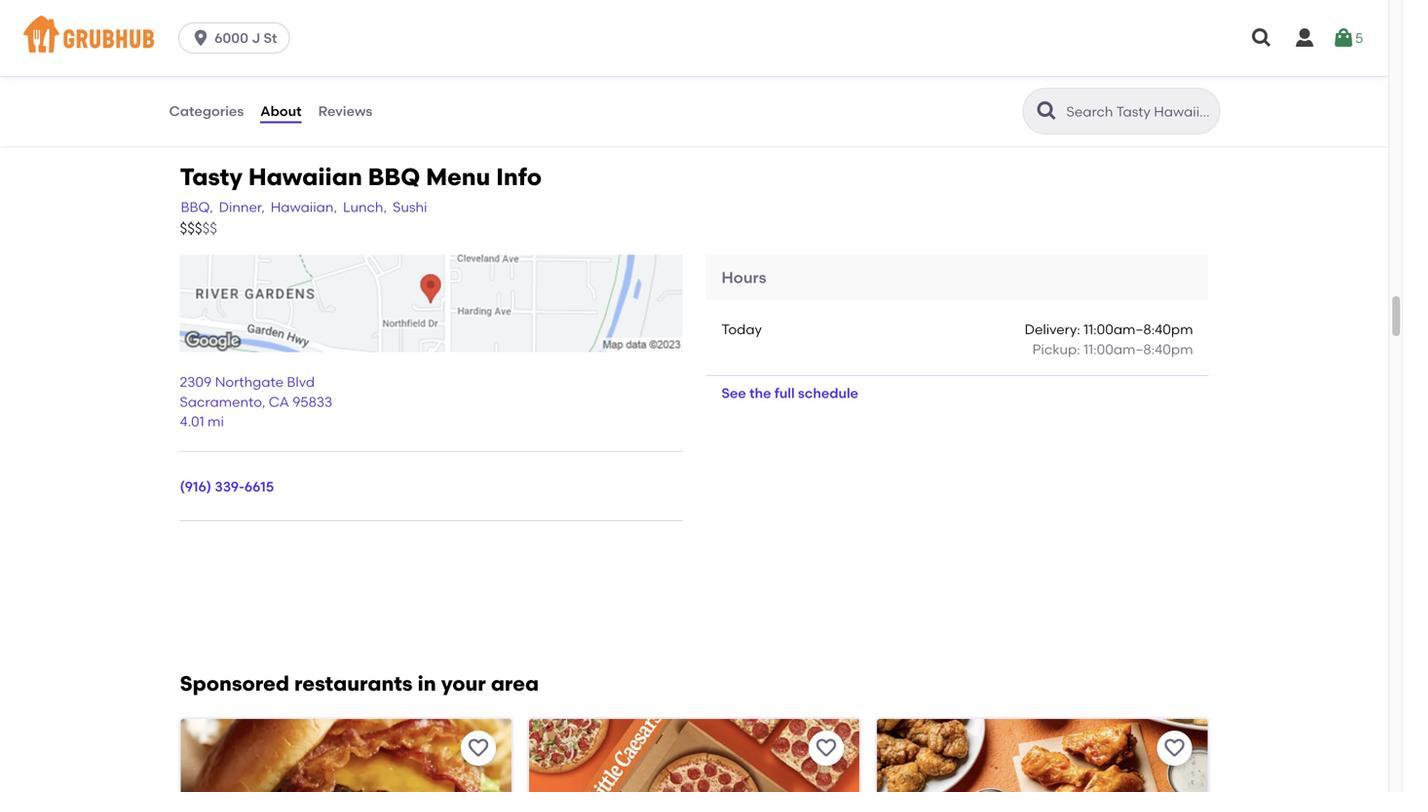 Task type: describe. For each thing, give the bounding box(es) containing it.
11:00am–8:40pm for pickup: 11:00am–8:40pm
[[1084, 341, 1194, 358]]

lunch, button
[[342, 197, 388, 218]]

6000 j st button
[[179, 22, 298, 54]]

mi
[[208, 413, 224, 430]]

hawaiian,
[[271, 199, 337, 216]]

delivery:
[[1025, 321, 1081, 338]]

sponsored restaurants in your area
[[180, 672, 539, 696]]

restaurants
[[294, 672, 413, 696]]

blvd
[[287, 374, 315, 390]]

ca
[[269, 394, 289, 410]]

sacramento
[[180, 394, 262, 410]]

save this restaurant image for little caesars pizza logo's save this restaurant button
[[815, 737, 839, 760]]

reviews button
[[317, 76, 374, 146]]

sushi button
[[392, 197, 428, 218]]

11:00am–8:40pm for delivery: 11:00am–8:40pm
[[1084, 321, 1194, 338]]

search icon image
[[1036, 99, 1059, 123]]

info
[[496, 163, 542, 191]]

(916)
[[180, 479, 212, 495]]

categories
[[169, 103, 244, 119]]

area
[[491, 672, 539, 696]]

the
[[750, 385, 772, 402]]

pickup:
[[1033, 341, 1081, 358]]

bbq, dinner, hawaiian, lunch, sushi
[[181, 199, 427, 216]]

about
[[260, 103, 302, 119]]

menu
[[426, 163, 491, 191]]

4.01
[[180, 413, 204, 430]]

6615
[[245, 479, 274, 495]]

bj's restaurant & brewhouse logo image
[[181, 719, 512, 793]]

bbq,
[[181, 199, 213, 216]]

1 svg image from the left
[[1251, 26, 1274, 50]]

Search Tasty Hawaiian BBQ search field
[[1065, 102, 1214, 121]]

hawaiian, button
[[270, 197, 338, 218]]

$$$$$
[[180, 220, 217, 237]]

reviews
[[318, 103, 373, 119]]

sponsored
[[180, 672, 290, 696]]

st
[[264, 30, 277, 46]]

save this restaurant button for bj's restaurant & brewhouse logo
[[461, 731, 496, 766]]

tasty hawaiian bbq menu info
[[180, 163, 542, 191]]

pickup: 11:00am–8:40pm
[[1033, 341, 1194, 358]]

j
[[252, 30, 260, 46]]

2309 northgate blvd sacramento , ca 95833 4.01 mi
[[180, 374, 333, 430]]

little caesars pizza logo image
[[529, 719, 860, 793]]

6000 j st
[[215, 30, 277, 46]]



Task type: locate. For each thing, give the bounding box(es) containing it.
2309
[[180, 374, 212, 390]]

delivery: 11:00am–8:40pm
[[1025, 321, 1194, 338]]

5 button
[[1332, 20, 1364, 56]]

1 save this restaurant button from the left
[[461, 731, 496, 766]]

2 svg image from the left
[[1294, 26, 1317, 50]]

2 horizontal spatial save this restaurant button
[[1158, 731, 1193, 766]]

1 horizontal spatial save this restaurant button
[[809, 731, 844, 766]]

svg image inside 5 button
[[1332, 26, 1356, 50]]

lunch,
[[343, 199, 387, 216]]

svg image
[[1251, 26, 1274, 50], [1294, 26, 1317, 50]]

schedule
[[798, 385, 859, 402]]

full
[[775, 385, 795, 402]]

1 vertical spatial 11:00am–8:40pm
[[1084, 341, 1194, 358]]

see the full schedule
[[722, 385, 859, 402]]

see
[[722, 385, 747, 402]]

save this restaurant image
[[815, 737, 839, 760], [1163, 737, 1187, 760]]

hawaiian
[[248, 163, 362, 191]]

save this restaurant image
[[467, 737, 490, 760]]

see the full schedule button
[[706, 376, 874, 411]]

11:00am–8:40pm down delivery: 11:00am–8:40pm
[[1084, 341, 1194, 358]]

svg image for 5
[[1332, 26, 1356, 50]]

0 horizontal spatial svg image
[[1251, 26, 1274, 50]]

in
[[418, 672, 436, 696]]

0 horizontal spatial save this restaurant button
[[461, 731, 496, 766]]

northgate
[[215, 374, 284, 390]]

11:00am–8:40pm
[[1084, 321, 1194, 338], [1084, 341, 1194, 358]]

it's just wings logo image
[[878, 719, 1208, 793]]

svg image for 6000 j st
[[191, 28, 211, 48]]

tasty
[[180, 163, 243, 191]]

6000
[[215, 30, 249, 46]]

sushi
[[393, 199, 427, 216]]

bbq
[[368, 163, 420, 191]]

0 horizontal spatial svg image
[[191, 28, 211, 48]]

1 11:00am–8:40pm from the top
[[1084, 321, 1194, 338]]

save this restaurant button
[[461, 731, 496, 766], [809, 731, 844, 766], [1158, 731, 1193, 766]]

(916) 339-6615 button
[[180, 477, 274, 497]]

1 horizontal spatial svg image
[[1294, 26, 1317, 50]]

save this restaurant button for little caesars pizza logo
[[809, 731, 844, 766]]

11:00am–8:40pm up pickup: 11:00am–8:40pm
[[1084, 321, 1194, 338]]

(916) 339-6615
[[180, 479, 274, 495]]

,
[[262, 394, 266, 410]]

main navigation navigation
[[0, 0, 1389, 76]]

about button
[[259, 76, 303, 146]]

3 save this restaurant button from the left
[[1158, 731, 1193, 766]]

svg image inside 6000 j st button
[[191, 28, 211, 48]]

categories button
[[168, 76, 245, 146]]

$$$
[[180, 220, 202, 237]]

1 horizontal spatial svg image
[[1332, 26, 1356, 50]]

your
[[441, 672, 486, 696]]

dinner, button
[[218, 197, 266, 218]]

0 vertical spatial 11:00am–8:40pm
[[1084, 321, 1194, 338]]

2 save this restaurant button from the left
[[809, 731, 844, 766]]

hours
[[722, 268, 767, 287]]

today
[[722, 321, 762, 338]]

svg image
[[1332, 26, 1356, 50], [191, 28, 211, 48]]

0 horizontal spatial save this restaurant image
[[815, 737, 839, 760]]

1 horizontal spatial save this restaurant image
[[1163, 737, 1187, 760]]

dinner,
[[219, 199, 265, 216]]

2 11:00am–8:40pm from the top
[[1084, 341, 1194, 358]]

save this restaurant button for it's just wings logo
[[1158, 731, 1193, 766]]

5
[[1356, 30, 1364, 46]]

2 save this restaurant image from the left
[[1163, 737, 1187, 760]]

1 save this restaurant image from the left
[[815, 737, 839, 760]]

95833
[[293, 394, 333, 410]]

bbq, button
[[180, 197, 214, 218]]

save this restaurant image for it's just wings logo save this restaurant button
[[1163, 737, 1187, 760]]

339-
[[215, 479, 245, 495]]



Task type: vqa. For each thing, say whether or not it's contained in the screenshot.
Pasta
no



